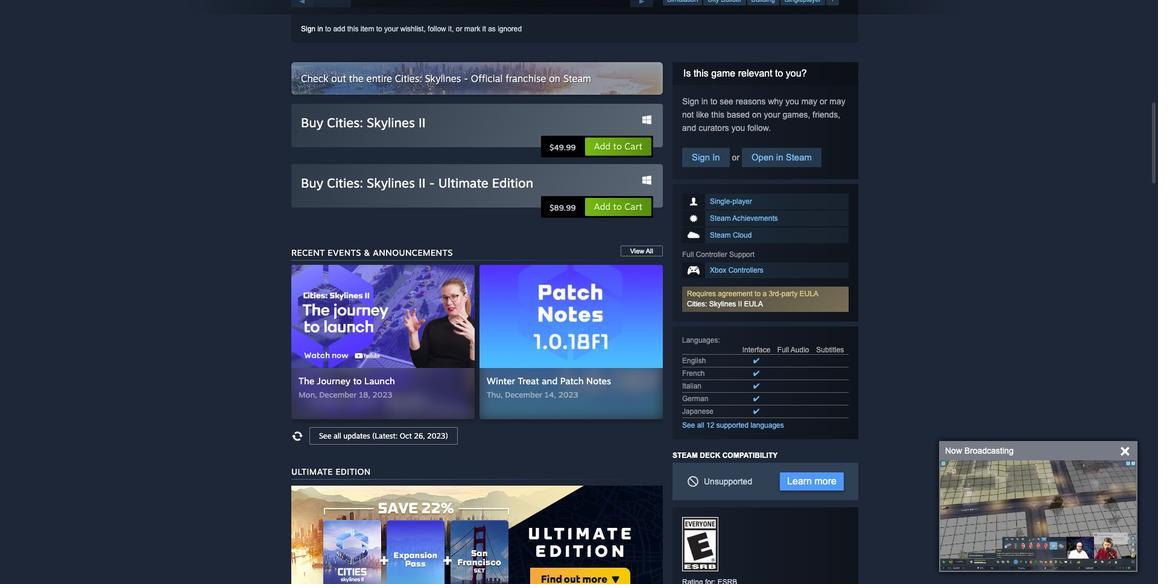 Task type: vqa. For each thing, say whether or not it's contained in the screenshot.
'Controllers'
yes



Task type: locate. For each thing, give the bounding box(es) containing it.
1 2023 from the left
[[373, 390, 393, 399]]

sign up not
[[682, 97, 699, 106]]

12
[[707, 421, 715, 430]]

in
[[318, 25, 323, 33], [702, 97, 708, 106], [776, 152, 783, 162]]

0 horizontal spatial this
[[347, 25, 359, 33]]

0 horizontal spatial full
[[682, 250, 694, 259]]

2023 down launch
[[373, 390, 393, 399]]

0 horizontal spatial eula
[[744, 300, 763, 308]]

recent
[[291, 247, 325, 258]]

✔ for french
[[754, 369, 760, 378]]

18,
[[359, 390, 370, 399]]

2 vertical spatial in
[[776, 152, 783, 162]]

sign left in on the top of the page
[[692, 152, 710, 162]]

0 horizontal spatial all
[[334, 431, 341, 440]]

full audio
[[778, 346, 809, 354]]

0 vertical spatial you
[[786, 97, 799, 106]]

1 horizontal spatial this
[[694, 68, 709, 78]]

add to cart link for buy cities: skylines ii - ultimate edition
[[584, 197, 652, 217]]

3 ✔ from the top
[[754, 382, 760, 390]]

add to cart right $49.99
[[594, 141, 643, 152]]

1 horizontal spatial december
[[505, 390, 543, 399]]

broadcasting
[[965, 446, 1014, 456]]

1 vertical spatial sign
[[682, 97, 699, 106]]

xbox
[[710, 266, 727, 275]]

1 horizontal spatial you
[[786, 97, 799, 106]]

✔ for german
[[754, 395, 760, 403]]

updates
[[343, 431, 370, 440]]

see for see all updates (latest: oct 26, 2023)
[[319, 431, 332, 440]]

languages :
[[682, 336, 720, 345]]

0 vertical spatial edition
[[492, 175, 533, 191]]

cart
[[625, 141, 643, 152], [625, 201, 643, 212]]

all left updates
[[334, 431, 341, 440]]

2 2023 from the left
[[559, 390, 579, 399]]

0 horizontal spatial 2023
[[373, 390, 393, 399]]

buy
[[301, 115, 323, 130], [301, 175, 323, 191]]

see for see all 12 supported languages
[[682, 421, 695, 430]]

2 vertical spatial sign
[[692, 152, 710, 162]]

1 horizontal spatial and
[[682, 123, 697, 133]]

1 buy from the top
[[301, 115, 323, 130]]

0 vertical spatial and
[[682, 123, 697, 133]]

steam for steam cloud
[[710, 231, 731, 240]]

1 horizontal spatial eula
[[800, 290, 819, 298]]

eula right party
[[800, 290, 819, 298]]

it,
[[448, 25, 454, 33]]

player
[[733, 197, 752, 206]]

steam right franchise
[[564, 72, 592, 84]]

add right $89.99
[[594, 201, 611, 212]]

1 horizontal spatial full
[[778, 346, 789, 354]]

0 horizontal spatial ultimate
[[291, 466, 333, 477]]

2023 down patch
[[559, 390, 579, 399]]

1 cart from the top
[[625, 141, 643, 152]]

view
[[630, 247, 645, 255]]

1 vertical spatial this
[[694, 68, 709, 78]]

you?
[[786, 68, 807, 78]]

languages
[[682, 336, 718, 345]]

on right franchise
[[549, 72, 561, 84]]

to up 18,
[[353, 375, 362, 387]]

full for full audio
[[778, 346, 789, 354]]

0 vertical spatial ultimate
[[439, 175, 489, 191]]

full controller support
[[682, 250, 755, 259]]

achievements
[[733, 214, 778, 223]]

cart for buy cities: skylines ii - ultimate edition
[[625, 201, 643, 212]]

1 horizontal spatial all
[[697, 421, 705, 430]]

or up friends,
[[820, 97, 828, 106]]

you up games,
[[786, 97, 799, 106]]

1 vertical spatial -
[[429, 175, 435, 191]]

steam achievements link
[[682, 211, 849, 226]]

sign
[[301, 25, 316, 33], [682, 97, 699, 106], [692, 152, 710, 162]]

2 add to cart from the top
[[594, 201, 643, 212]]

on up follow.
[[752, 110, 762, 119]]

0 vertical spatial ii
[[419, 115, 426, 130]]

add to cart link right $49.99
[[584, 137, 652, 156]]

0 vertical spatial add
[[594, 141, 611, 152]]

0 vertical spatial this
[[347, 25, 359, 33]]

to left see
[[711, 97, 718, 106]]

may up friends,
[[830, 97, 846, 106]]

in left add
[[318, 25, 323, 33]]

this right add
[[347, 25, 359, 33]]

eula down the a
[[744, 300, 763, 308]]

2 horizontal spatial this
[[712, 110, 725, 119]]

controller
[[696, 250, 727, 259]]

0 vertical spatial sign
[[301, 25, 316, 33]]

1 vertical spatial on
[[752, 110, 762, 119]]

your left wishlist,
[[384, 25, 398, 33]]

add to cart link
[[584, 137, 652, 156], [584, 197, 652, 217]]

4 ✔ from the top
[[754, 395, 760, 403]]

patch
[[560, 375, 584, 387]]

1 horizontal spatial edition
[[492, 175, 533, 191]]

(latest:
[[372, 431, 398, 440]]

add
[[594, 141, 611, 152], [594, 201, 611, 212]]

add to cart
[[594, 141, 643, 152], [594, 201, 643, 212]]

and up 14,
[[542, 375, 558, 387]]

in for sign in to add this item to your wishlist, follow it, or mark it as ignored
[[318, 25, 323, 33]]

thu, december 14, 2023
[[487, 390, 579, 399]]

0 horizontal spatial may
[[802, 97, 818, 106]]

1 december from the left
[[319, 390, 357, 399]]

1 vertical spatial full
[[778, 346, 789, 354]]

1 vertical spatial add to cart
[[594, 201, 643, 212]]

add to cart for buy cities: skylines ii - ultimate edition
[[594, 201, 643, 212]]

this up curators
[[712, 110, 725, 119]]

your down why
[[764, 110, 781, 119]]

december down journey
[[319, 390, 357, 399]]

the
[[299, 375, 315, 387]]

thu,
[[487, 390, 503, 399]]

1 horizontal spatial on
[[752, 110, 762, 119]]

1 add to cart from the top
[[594, 141, 643, 152]]

in right open
[[776, 152, 783, 162]]

0 vertical spatial see
[[682, 421, 695, 430]]

curators
[[699, 123, 729, 133]]

buy cities: skylines ii - ultimate edition
[[301, 175, 533, 191]]

0 vertical spatial cart
[[625, 141, 643, 152]]

december
[[319, 390, 357, 399], [505, 390, 543, 399]]

2 vertical spatial this
[[712, 110, 725, 119]]

1 vertical spatial your
[[764, 110, 781, 119]]

deck
[[700, 451, 721, 460]]

buy for buy cities: skylines ii
[[301, 115, 323, 130]]

full left audio
[[778, 346, 789, 354]]

all for updates
[[334, 431, 341, 440]]

languages
[[751, 421, 784, 430]]

1 horizontal spatial may
[[830, 97, 846, 106]]

2 add to cart link from the top
[[584, 197, 652, 217]]

this right is
[[694, 68, 709, 78]]

0 horizontal spatial in
[[318, 25, 323, 33]]

as
[[488, 25, 496, 33]]

1 vertical spatial edition
[[336, 466, 371, 477]]

0 vertical spatial in
[[318, 25, 323, 33]]

2 ✔ from the top
[[754, 369, 760, 378]]

the
[[349, 72, 364, 84]]

sign inside sign in to see reasons why you may or may not like this based on your games, friends, and curators you follow.
[[682, 97, 699, 106]]

wishlist,
[[401, 25, 426, 33]]

✔ for italian
[[754, 382, 760, 390]]

2 cart from the top
[[625, 201, 643, 212]]

to inside sign in to see reasons why you may or may not like this based on your games, friends, and curators you follow.
[[711, 97, 718, 106]]

1 vertical spatial ii
[[419, 175, 426, 191]]

3rd-
[[769, 290, 782, 298]]

✔ for japanese
[[754, 407, 760, 416]]

add to cart up view
[[594, 201, 643, 212]]

2 horizontal spatial in
[[776, 152, 783, 162]]

2 december from the left
[[505, 390, 543, 399]]

see down 'japanese'
[[682, 421, 695, 430]]

cities:
[[395, 72, 422, 84], [327, 115, 363, 130], [327, 175, 363, 191], [687, 300, 707, 308]]

1 vertical spatial or
[[820, 97, 828, 106]]

1 horizontal spatial see
[[682, 421, 695, 430]]

1 horizontal spatial 2023
[[559, 390, 579, 399]]

steam left the deck
[[673, 451, 698, 460]]

to up view all link
[[614, 201, 622, 212]]

mon,
[[299, 390, 317, 399]]

0 horizontal spatial december
[[319, 390, 357, 399]]

to left the a
[[755, 290, 761, 298]]

cities: inside requires agreement to a 3rd-party eula cities: skylines ii eula
[[687, 300, 707, 308]]

0 horizontal spatial see
[[319, 431, 332, 440]]

item
[[361, 25, 374, 33]]

add right $49.99
[[594, 141, 611, 152]]

full left "controller"
[[682, 250, 694, 259]]

in inside sign in to see reasons why you may or may not like this based on your games, friends, and curators you follow.
[[702, 97, 708, 106]]

0 horizontal spatial edition
[[336, 466, 371, 477]]

0 horizontal spatial your
[[384, 25, 398, 33]]

1 horizontal spatial -
[[464, 72, 468, 84]]

0 vertical spatial -
[[464, 72, 468, 84]]

&
[[364, 247, 370, 258]]

0 horizontal spatial and
[[542, 375, 558, 387]]

✔ for english
[[754, 357, 760, 365]]

1 horizontal spatial in
[[702, 97, 708, 106]]

see left updates
[[319, 431, 332, 440]]

✔
[[754, 357, 760, 365], [754, 369, 760, 378], [754, 382, 760, 390], [754, 395, 760, 403], [754, 407, 760, 416]]

edition
[[492, 175, 533, 191], [336, 466, 371, 477]]

may up games,
[[802, 97, 818, 106]]

check
[[301, 72, 329, 84]]

like
[[697, 110, 709, 119]]

the journey to launch
[[299, 375, 395, 387]]

1 vertical spatial you
[[732, 123, 745, 133]]

0 vertical spatial full
[[682, 250, 694, 259]]

0 horizontal spatial on
[[549, 72, 561, 84]]

sign for sign in to see reasons why you may or may not like this based on your games, friends, and curators you follow.
[[682, 97, 699, 106]]

in up like
[[702, 97, 708, 106]]

1 horizontal spatial your
[[764, 110, 781, 119]]

on
[[549, 72, 561, 84], [752, 110, 762, 119]]

all left "12"
[[697, 421, 705, 430]]

1 vertical spatial cart
[[625, 201, 643, 212]]

learn
[[788, 476, 812, 486]]

add to cart link up view
[[584, 197, 652, 217]]

2 add from the top
[[594, 201, 611, 212]]

or
[[456, 25, 462, 33], [820, 97, 828, 106], [730, 153, 742, 162]]

steam up full controller support
[[710, 231, 731, 240]]

0 vertical spatial all
[[697, 421, 705, 430]]

sign left add
[[301, 25, 316, 33]]

games,
[[783, 110, 811, 119]]

1 vertical spatial buy
[[301, 175, 323, 191]]

1 vertical spatial in
[[702, 97, 708, 106]]

official
[[471, 72, 503, 84]]

add
[[333, 25, 345, 33]]

is
[[684, 68, 691, 78]]

2 vertical spatial ii
[[738, 300, 742, 308]]

1 vertical spatial all
[[334, 431, 341, 440]]

cart for buy cities: skylines ii
[[625, 141, 643, 152]]

2 horizontal spatial or
[[820, 97, 828, 106]]

view all
[[630, 247, 653, 255]]

1 add from the top
[[594, 141, 611, 152]]

-
[[464, 72, 468, 84], [429, 175, 435, 191]]

it
[[483, 25, 486, 33]]

you down based
[[732, 123, 745, 133]]

ii for buy cities: skylines ii
[[419, 115, 426, 130]]

treat
[[518, 375, 539, 387]]

1 vertical spatial add
[[594, 201, 611, 212]]

english
[[682, 357, 706, 365]]

0 horizontal spatial or
[[456, 25, 462, 33]]

5 ✔ from the top
[[754, 407, 760, 416]]

and
[[682, 123, 697, 133], [542, 375, 558, 387]]

1 add to cart link from the top
[[584, 137, 652, 156]]

0 vertical spatial add to cart
[[594, 141, 643, 152]]

1 vertical spatial see
[[319, 431, 332, 440]]

sign in link
[[682, 148, 730, 167]]

december down treat
[[505, 390, 543, 399]]

0 vertical spatial add to cart link
[[584, 137, 652, 156]]

2023)
[[427, 431, 448, 440]]

1 vertical spatial add to cart link
[[584, 197, 652, 217]]

and down not
[[682, 123, 697, 133]]

or right in on the top of the page
[[730, 153, 742, 162]]

steam achievements
[[710, 214, 778, 223]]

0 vertical spatial on
[[549, 72, 561, 84]]

0 vertical spatial buy
[[301, 115, 323, 130]]

follow
[[428, 25, 446, 33]]

out
[[331, 72, 346, 84]]

2 buy from the top
[[301, 175, 323, 191]]

or right it,
[[456, 25, 462, 33]]

your
[[384, 25, 398, 33], [764, 110, 781, 119]]

1 ✔ from the top
[[754, 357, 760, 365]]

to left add
[[325, 25, 331, 33]]

2 vertical spatial or
[[730, 153, 742, 162]]

steam down single- at the right top
[[710, 214, 731, 223]]

check out the entire cities: skylines - official franchise on steam link
[[291, 62, 663, 95]]



Task type: describe. For each thing, give the bounding box(es) containing it.
sign in link
[[301, 25, 323, 33]]

journey
[[317, 375, 351, 387]]

all for 12
[[697, 421, 705, 430]]

sign in to add this item to your wishlist, follow it, or mark it as ignored
[[301, 25, 522, 33]]

to inside requires agreement to a 3rd-party eula cities: skylines ii eula
[[755, 290, 761, 298]]

add for buy cities: skylines ii
[[594, 141, 611, 152]]

2 may from the left
[[830, 97, 846, 106]]

single-
[[710, 197, 733, 206]]

or inside sign in to see reasons why you may or may not like this based on your games, friends, and curators you follow.
[[820, 97, 828, 106]]

december for journey
[[319, 390, 357, 399]]

on inside sign in to see reasons why you may or may not like this based on your games, friends, and curators you follow.
[[752, 110, 762, 119]]

your inside sign in to see reasons why you may or may not like this based on your games, friends, and curators you follow.
[[764, 110, 781, 119]]

is this game relevant to you?
[[684, 68, 807, 78]]

buy cities: skylines ii
[[301, 115, 426, 130]]

1 vertical spatial eula
[[744, 300, 763, 308]]

sign for sign in to add this item to your wishlist, follow it, or mark it as ignored
[[301, 25, 316, 33]]

sign in to see reasons why you may or may not like this based on your games, friends, and curators you follow.
[[682, 97, 846, 133]]

italian
[[682, 382, 702, 390]]

reasons
[[736, 97, 766, 106]]

ignored
[[498, 25, 522, 33]]

german
[[682, 395, 709, 403]]

on inside check out the entire cities: skylines - official franchise on steam link
[[549, 72, 561, 84]]

mark
[[464, 25, 481, 33]]

entire
[[367, 72, 392, 84]]

add for buy cities: skylines ii - ultimate edition
[[594, 201, 611, 212]]

0 horizontal spatial -
[[429, 175, 435, 191]]

franchise
[[506, 72, 546, 84]]

1 vertical spatial and
[[542, 375, 558, 387]]

game
[[712, 68, 736, 78]]

cloud
[[733, 231, 752, 240]]

skylines inside requires agreement to a 3rd-party eula cities: skylines ii eula
[[709, 300, 736, 308]]

steam for steam deck compatibility
[[673, 451, 698, 460]]

to right $49.99
[[614, 141, 622, 152]]

december for treat
[[505, 390, 543, 399]]

audio
[[791, 346, 809, 354]]

compatibility
[[723, 451, 778, 460]]

check out the entire cities: skylines - official franchise on steam
[[301, 72, 592, 84]]

mon, december 18, 2023
[[299, 390, 393, 399]]

buy for buy cities: skylines ii - ultimate edition
[[301, 175, 323, 191]]

and inside sign in to see reasons why you may or may not like this based on your games, friends, and curators you follow.
[[682, 123, 697, 133]]

steam right open
[[786, 152, 812, 162]]

14,
[[545, 390, 556, 399]]

this inside sign in to see reasons why you may or may not like this based on your games, friends, and curators you follow.
[[712, 110, 725, 119]]

subtitles
[[817, 346, 844, 354]]

french
[[682, 369, 705, 378]]

add to cart link for buy cities: skylines ii
[[584, 137, 652, 156]]

unsupported
[[704, 477, 753, 486]]

full for full controller support
[[682, 250, 694, 259]]

$89.99
[[550, 203, 576, 212]]

1 horizontal spatial ultimate
[[439, 175, 489, 191]]

open in steam link
[[742, 148, 822, 167]]

ii for buy cities: skylines ii - ultimate edition
[[419, 175, 426, 191]]

relevant
[[738, 68, 773, 78]]

notes
[[586, 375, 611, 387]]

steam for steam achievements
[[710, 214, 731, 223]]

oct
[[400, 431, 412, 440]]

not
[[682, 110, 694, 119]]

now broadcasting link
[[945, 445, 1014, 457]]

2023 for launch
[[373, 390, 393, 399]]

controllers
[[729, 266, 764, 275]]

to left you? on the right top
[[775, 68, 783, 78]]

0 vertical spatial or
[[456, 25, 462, 33]]

in for sign in to see reasons why you may or may not like this based on your games, friends, and curators you follow.
[[702, 97, 708, 106]]

xbox controllers link
[[682, 262, 849, 278]]

$49.99
[[550, 142, 576, 152]]

agreement
[[718, 290, 753, 298]]

1 horizontal spatial or
[[730, 153, 742, 162]]

add to cart for buy cities: skylines ii
[[594, 141, 643, 152]]

2023 for patch
[[559, 390, 579, 399]]

events
[[328, 247, 361, 258]]

to right item
[[376, 25, 382, 33]]

based
[[727, 110, 750, 119]]

cities: skylines ii eula link
[[687, 300, 763, 308]]

now broadcasting
[[945, 446, 1014, 456]]

support
[[729, 250, 755, 259]]

winter
[[487, 375, 515, 387]]

japanese
[[682, 407, 714, 416]]

steam cloud
[[710, 231, 752, 240]]

recent events & announcements
[[291, 247, 453, 258]]

26,
[[414, 431, 425, 440]]

0 vertical spatial eula
[[800, 290, 819, 298]]

ii inside requires agreement to a 3rd-party eula cities: skylines ii eula
[[738, 300, 742, 308]]

open in steam
[[752, 152, 812, 162]]

all
[[646, 247, 653, 255]]

learn more
[[788, 476, 837, 486]]

a
[[763, 290, 767, 298]]

now
[[945, 446, 962, 456]]

learn more link
[[780, 472, 844, 491]]

launch
[[364, 375, 395, 387]]

winter treat and patch notes
[[487, 375, 611, 387]]

see all updates (latest: oct 26, 2023)
[[319, 431, 448, 440]]

single-player
[[710, 197, 752, 206]]

sign for sign in
[[692, 152, 710, 162]]

see all 12 supported languages link
[[682, 421, 784, 430]]

steam cloud link
[[682, 227, 849, 243]]

in for open in steam
[[776, 152, 783, 162]]

interface
[[743, 346, 771, 354]]

1 vertical spatial ultimate
[[291, 466, 333, 477]]

requires agreement to a 3rd-party eula cities: skylines ii eula
[[687, 290, 819, 308]]

0 vertical spatial your
[[384, 25, 398, 33]]

:
[[718, 336, 720, 345]]

1 may from the left
[[802, 97, 818, 106]]

single-player link
[[682, 194, 849, 209]]

see all 12 supported languages
[[682, 421, 784, 430]]

requires
[[687, 290, 716, 298]]

ultimate edition
[[291, 466, 371, 477]]

xbox controllers
[[710, 266, 764, 275]]

open
[[752, 152, 774, 162]]

0 horizontal spatial you
[[732, 123, 745, 133]]

friends,
[[813, 110, 841, 119]]



